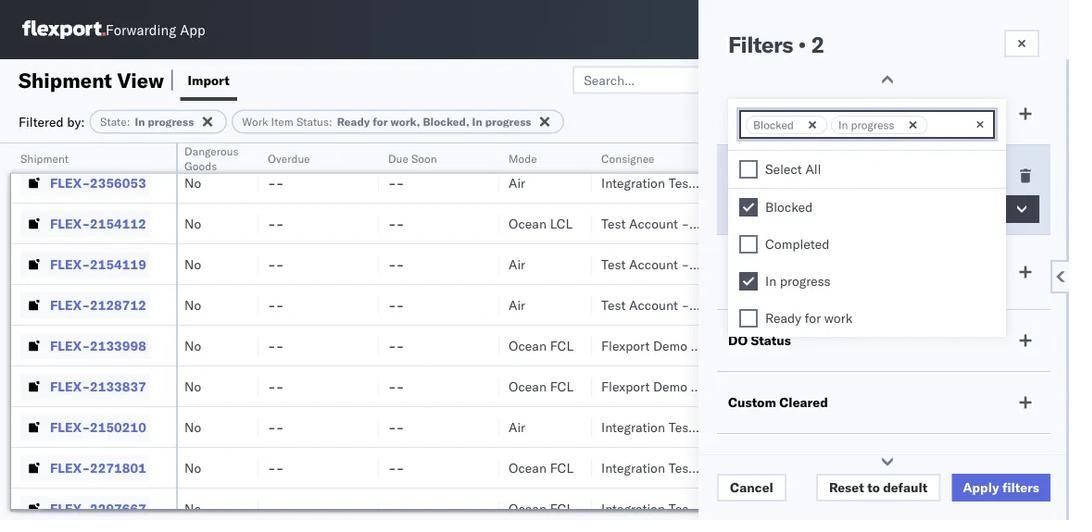 Task type: locate. For each thing, give the bounding box(es) containing it.
5 ocean from the top
[[509, 460, 547, 476]]

2133837
[[90, 379, 146, 395]]

1 vertical spatial status
[[795, 168, 835, 184]]

fcl
[[550, 338, 574, 354], [550, 379, 574, 395], [550, 460, 574, 476], [550, 501, 574, 517]]

2 vertical spatial ag
[[783, 419, 801, 436]]

1 ocean from the top
[[509, 134, 547, 150]]

5 no from the top
[[184, 297, 201, 313]]

forwarding app link
[[22, 20, 205, 39]]

ocean fcl
[[509, 338, 574, 354], [509, 379, 574, 395], [509, 460, 574, 476], [509, 501, 574, 517]]

0 vertical spatial in progress
[[839, 118, 895, 132]]

0 horizontal spatial in progress
[[766, 273, 831, 290]]

2 test shipper from the top
[[722, 175, 809, 191]]

shipment
[[19, 67, 112, 93], [20, 152, 69, 165], [728, 258, 788, 274]]

4 no from the top
[[184, 256, 201, 272]]

shipper
[[755, 134, 809, 150], [755, 175, 809, 191]]

progress up 'dangerous'
[[148, 115, 194, 129]]

1 departure from the left
[[842, 152, 893, 165]]

1 horizontal spatial 2
[[811, 31, 825, 58]]

test up test
[[722, 379, 752, 395]]

2 swarovski from the top
[[722, 501, 781, 517]]

0 horizontal spatial for
[[373, 115, 388, 129]]

4 resize handle column header from the left
[[477, 144, 500, 521]]

2023 right the 23,
[[1037, 460, 1070, 476]]

in
[[135, 115, 145, 129], [472, 115, 483, 129], [839, 118, 848, 132], [766, 273, 777, 290]]

shipment inside shipment behind schedule
[[728, 258, 788, 274]]

1 test from the top
[[722, 134, 752, 150]]

for left work,
[[373, 115, 388, 129]]

flex-2133998
[[50, 338, 146, 354]]

1 horizontal spatial status
[[751, 333, 791, 349]]

flex- down flex-2133837 button
[[50, 419, 90, 436]]

1 resize handle column header from the left
[[154, 144, 176, 521]]

name
[[766, 152, 797, 165]]

ready left work,
[[337, 115, 370, 129]]

1 vertical spatial co.
[[740, 379, 758, 395]]

2 flexport from the top
[[602, 379, 650, 395]]

2 down work item status
[[749, 201, 757, 217]]

flex- down flex-2133998 button
[[50, 379, 90, 395]]

resize handle column header for shipper name
[[811, 144, 833, 521]]

shipper for may
[[755, 134, 809, 150]]

integration test account - on ag down 'shipper name'
[[602, 175, 801, 191]]

ag down cleared
[[783, 419, 801, 436]]

1 ag from the top
[[783, 134, 801, 150]]

1 apr from the top
[[994, 256, 1015, 272]]

ready up do status
[[766, 310, 802, 327]]

unknown up feb
[[963, 379, 1018, 395]]

1 shipper from the top
[[755, 134, 809, 150]]

resize handle column header
[[154, 144, 176, 521], [236, 144, 259, 521], [357, 144, 379, 521], [477, 144, 500, 521], [570, 144, 592, 521], [690, 144, 713, 521], [811, 144, 833, 521], [931, 144, 954, 521]]

1 vertical spatial 2
[[749, 201, 757, 217]]

in right blocked,
[[472, 115, 483, 129]]

shipment for shipment
[[20, 152, 69, 165]]

account
[[697, 134, 746, 150], [697, 175, 746, 191], [629, 215, 678, 232], [750, 215, 799, 232], [629, 256, 678, 272], [750, 256, 799, 272], [629, 297, 678, 313], [750, 297, 799, 313], [697, 419, 746, 436]]

ocean lcl
[[509, 134, 573, 150], [509, 215, 573, 232]]

shipment for shipment behind schedule
[[728, 258, 788, 274]]

1 lcl from the top
[[550, 134, 573, 150]]

shipment down completed
[[728, 258, 788, 274]]

flex- up "flex-2297667" button
[[50, 460, 90, 476]]

shipment down filtered
[[20, 152, 69, 165]]

blocked down work item status
[[766, 199, 813, 215]]

jul for jul 31, 2023
[[994, 501, 1011, 517]]

2 right •
[[811, 31, 825, 58]]

1 flexport from the top
[[602, 338, 650, 354]]

2 swarovski thailand test from the top
[[722, 501, 863, 517]]

1 vertical spatial integration test account - on ag
[[602, 175, 801, 191]]

demo for seattle
[[653, 338, 688, 354]]

reset to default button
[[816, 475, 941, 502]]

2 integration test account - on ag from the top
[[602, 175, 801, 191]]

0 vertical spatial shipper
[[722, 152, 764, 165]]

thailand up reset
[[785, 460, 836, 476]]

2 demo from the top
[[653, 379, 688, 395]]

test account - axon
[[602, 215, 723, 232], [722, 215, 843, 232], [602, 256, 723, 272], [722, 256, 843, 272], [602, 297, 723, 313], [722, 297, 843, 313]]

departure inside button
[[963, 152, 1014, 165]]

apply filters
[[963, 480, 1040, 496]]

0 vertical spatial ag
[[783, 134, 801, 150]]

demo left 'custom'
[[653, 379, 688, 395]]

10 no from the top
[[184, 501, 201, 517]]

may
[[994, 134, 1019, 150]]

23,
[[1014, 460, 1034, 476]]

apr 10, 2023
[[994, 256, 1070, 272]]

0 vertical spatial shipment
[[19, 67, 112, 93]]

0 vertical spatial swarovski
[[722, 460, 781, 476]]

2023 right "29," on the bottom right
[[1042, 297, 1070, 313]]

1 vertical spatial swarovski
[[722, 501, 781, 517]]

work,
[[391, 115, 420, 129]]

2 test from the top
[[722, 175, 752, 191]]

1 jul from the top
[[994, 460, 1011, 476]]

consignee
[[602, 152, 655, 165]]

2023 right "31,"
[[1037, 501, 1070, 517]]

2 flexport demo shipper co. from the top
[[602, 379, 758, 395]]

2388003
[[90, 134, 146, 150]]

in progress down completed
[[766, 273, 831, 290]]

2 vertical spatial status
[[751, 333, 791, 349]]

swarovski thailand test for cai
[[722, 460, 863, 476]]

in progress
[[839, 118, 895, 132], [766, 273, 831, 290]]

flex- for 2133998
[[50, 338, 90, 354]]

ocean for bangkok,
[[509, 501, 547, 517]]

0 vertical spatial shipper
[[755, 134, 809, 150]]

2023 for mar 07, 2023
[[1044, 215, 1070, 232]]

2356053
[[90, 175, 146, 191]]

1 integration test account - on ag from the top
[[602, 134, 801, 150]]

swarovski thailand test
[[722, 460, 863, 476], [722, 501, 863, 517]]

integration
[[602, 134, 665, 150], [602, 175, 665, 191], [602, 419, 665, 436]]

shipper for seattle
[[691, 338, 737, 354]]

None text field
[[864, 16, 893, 44], [932, 117, 950, 133], [864, 16, 893, 44], [932, 117, 950, 133]]

apr left 10,
[[994, 256, 1015, 272]]

integration test account - on ag down 'custom'
[[602, 419, 801, 436]]

1 vertical spatial shipper
[[691, 338, 737, 354]]

0 vertical spatial test shipper
[[722, 134, 809, 150]]

air for flex-2154119
[[509, 256, 526, 272]]

2297667
[[90, 501, 146, 517]]

demo left the do
[[653, 338, 688, 354]]

07,
[[1021, 215, 1041, 232]]

flex- down the by: on the left of page
[[50, 134, 90, 150]]

2133998
[[90, 338, 146, 354]]

3 ocean fcl from the top
[[509, 460, 574, 476]]

1 vertical spatial demo
[[653, 379, 688, 395]]

thailand down default
[[901, 501, 952, 517]]

: left work,
[[329, 115, 332, 129]]

1 horizontal spatial in progress
[[839, 118, 895, 132]]

flex-2356053
[[50, 175, 146, 191]]

0 vertical spatial integration
[[602, 134, 665, 150]]

1 vertical spatial test shipper
[[722, 175, 809, 191]]

4 test from the top
[[722, 379, 752, 395]]

3 no from the top
[[184, 215, 201, 232]]

2 : from the left
[[329, 115, 332, 129]]

apr 29, 2023
[[994, 297, 1070, 313]]

ocean lcl down mode button
[[509, 215, 573, 232]]

vietnam
[[899, 460, 947, 476]]

0 horizontal spatial ready
[[337, 115, 370, 129]]

flex- down flex-2154112 button
[[50, 256, 90, 272]]

1 co. from the top
[[740, 338, 758, 354]]

air for flex-2150210
[[509, 419, 526, 436]]

2
[[811, 31, 825, 58], [749, 201, 757, 217]]

in left behind
[[766, 273, 777, 290]]

flex-2150210
[[50, 419, 146, 436]]

10 flex- from the top
[[50, 501, 90, 517]]

5 flex- from the top
[[50, 297, 90, 313]]

blocked up shipper name button
[[754, 118, 794, 132]]

axon
[[693, 215, 723, 232], [814, 215, 843, 232], [693, 256, 723, 272], [814, 256, 843, 272], [693, 297, 723, 313], [814, 297, 843, 313]]

swarovski up cancel
[[722, 460, 781, 476]]

on down "custom cleared"
[[760, 419, 780, 436]]

3 integration test account - on ag from the top
[[602, 419, 801, 436]]

--
[[268, 134, 284, 150], [388, 134, 404, 150], [268, 175, 284, 191], [388, 175, 404, 191], [268, 215, 284, 232], [388, 215, 404, 232], [268, 256, 284, 272], [388, 256, 404, 272], [268, 297, 284, 313], [388, 297, 404, 313], [268, 338, 284, 354], [388, 338, 404, 354], [268, 379, 284, 395], [388, 379, 404, 395], [268, 419, 284, 436], [388, 419, 404, 436], [268, 460, 284, 476], [388, 460, 404, 476], [268, 501, 284, 517], [388, 501, 404, 517]]

status for work item status : ready for work, blocked, in progress
[[296, 115, 329, 129]]

1 vertical spatial unknown
[[963, 379, 1018, 395]]

1 air from the top
[[509, 175, 526, 191]]

Search... text field
[[573, 66, 775, 94]]

6 flex- from the top
[[50, 338, 90, 354]]

2 ocean from the top
[[509, 215, 547, 232]]

0 vertical spatial co.
[[740, 338, 758, 354]]

1 vertical spatial shipper
[[755, 175, 809, 191]]

unknown for seattle
[[963, 338, 1018, 354]]

flexport demo shipper co. up test
[[602, 379, 758, 395]]

sep 13, 2023
[[994, 175, 1070, 191]]

test shipper up 'shipper name'
[[722, 134, 809, 150]]

0 vertical spatial unknown
[[963, 338, 1018, 354]]

vancouver, canada
[[842, 379, 956, 395]]

no
[[184, 134, 201, 150], [184, 175, 201, 191], [184, 215, 201, 232], [184, 256, 201, 272], [184, 297, 201, 313], [184, 338, 201, 354], [184, 379, 201, 395], [184, 419, 201, 436], [184, 460, 201, 476], [184, 501, 201, 517]]

2023 right 10,
[[1042, 256, 1070, 272]]

dangerous goods
[[184, 144, 239, 173]]

item up 'overdue'
[[271, 115, 294, 129]]

0 vertical spatial ready
[[337, 115, 370, 129]]

departure port button
[[833, 147, 935, 166]]

2 ocean fcl from the top
[[509, 379, 574, 395]]

shipper left name
[[722, 152, 764, 165]]

cleared
[[780, 395, 828, 411]]

1 vertical spatial on
[[760, 175, 780, 191]]

5 resize handle column header from the left
[[570, 144, 592, 521]]

dangerous goods button
[[175, 140, 252, 173]]

due
[[388, 152, 409, 165]]

fcl for bangkok,
[[550, 501, 574, 517]]

2 no from the top
[[184, 175, 201, 191]]

ocean for vancouver,
[[509, 379, 547, 395]]

on down 'shipper name'
[[760, 175, 780, 191]]

lcl left consignee button
[[550, 134, 573, 150]]

1 integration from the top
[[602, 134, 665, 150]]

test shipper for air
[[722, 175, 809, 191]]

3 integration from the top
[[602, 419, 665, 436]]

2 button
[[728, 196, 1040, 223]]

ocean
[[509, 134, 547, 150], [509, 215, 547, 232], [509, 338, 547, 354], [509, 379, 547, 395], [509, 460, 547, 476], [509, 501, 547, 517]]

4 ocean from the top
[[509, 379, 547, 395]]

3 ag from the top
[[783, 419, 801, 436]]

schedule
[[728, 271, 786, 287]]

8 flex- from the top
[[50, 419, 90, 436]]

2023
[[1044, 175, 1070, 191], [1044, 215, 1070, 232], [1042, 256, 1070, 272], [1042, 297, 1070, 313], [1043, 419, 1070, 436], [1037, 460, 1070, 476], [1037, 501, 1070, 517]]

0 vertical spatial demo
[[653, 338, 688, 354]]

unknown
[[963, 338, 1018, 354], [963, 379, 1018, 395]]

vancouver,
[[842, 379, 908, 395]]

flex-2150210 button
[[20, 415, 150, 441]]

0 vertical spatial integration test account - on ag
[[602, 134, 801, 150]]

flex- down flex-2356053 button on the left top
[[50, 215, 90, 232]]

shipper up name
[[755, 134, 809, 150]]

2 air from the top
[[509, 256, 526, 272]]

shipment inside button
[[20, 152, 69, 165]]

lcl for test
[[550, 215, 573, 232]]

0 vertical spatial jul
[[994, 460, 1011, 476]]

0 vertical spatial apr
[[994, 256, 1015, 272]]

1 vertical spatial for
[[805, 310, 821, 327]]

test up 'shipper name'
[[722, 134, 752, 150]]

flex- down flex-2154119 button
[[50, 297, 90, 313]]

2 vertical spatial integration
[[602, 419, 665, 436]]

filtered by:
[[19, 114, 85, 130]]

0 horizontal spatial departure
[[842, 152, 893, 165]]

1 vertical spatial shipment
[[20, 152, 69, 165]]

item down name
[[764, 168, 792, 184]]

1 unknown from the top
[[963, 338, 1018, 354]]

apr left "29," on the bottom right
[[994, 297, 1015, 313]]

1 vertical spatial jul
[[994, 501, 1011, 517]]

flexport. image
[[22, 20, 106, 39]]

work up shipper name button
[[728, 106, 761, 122]]

flex- down shipment button
[[50, 175, 90, 191]]

test shipper down 'shipper name'
[[722, 175, 809, 191]]

forwarding app
[[106, 21, 205, 38]]

item left type
[[764, 106, 792, 122]]

work for work item type
[[728, 106, 761, 122]]

no for flex-2154119
[[184, 256, 201, 272]]

0 horizontal spatial :
[[127, 115, 130, 129]]

for left work
[[805, 310, 821, 327]]

work up 'overdue'
[[242, 115, 268, 129]]

0 vertical spatial swarovski thailand test
[[722, 460, 863, 476]]

jul
[[994, 460, 1011, 476], [994, 501, 1011, 517]]

flex-2297667 button
[[20, 496, 150, 521]]

2 co. from the top
[[740, 379, 758, 395]]

3 test from the top
[[722, 338, 752, 354]]

on up 'shipper name'
[[760, 134, 780, 150]]

31,
[[1014, 501, 1034, 517]]

unknown down apr 29, 2023
[[963, 338, 1018, 354]]

1 vertical spatial apr
[[994, 297, 1015, 313]]

4 ocean fcl from the top
[[509, 501, 574, 517]]

flex- down flex-2128712 button in the left bottom of the page
[[50, 338, 90, 354]]

work for work item status
[[728, 168, 761, 184]]

mar 07, 2023
[[994, 215, 1070, 232]]

4 flex- from the top
[[50, 256, 90, 272]]

0 horizontal spatial status
[[296, 115, 329, 129]]

7 resize handle column header from the left
[[811, 144, 833, 521]]

no for flex-2356053
[[184, 175, 201, 191]]

list box
[[728, 151, 1007, 337]]

6 ocean from the top
[[509, 501, 547, 517]]

ocean lcl up mode at the top
[[509, 134, 573, 150]]

flex- inside button
[[50, 338, 90, 354]]

swarovski for bangkok,
[[722, 501, 781, 517]]

7 no from the top
[[184, 379, 201, 395]]

integration test account - on ag up 'shipper name'
[[602, 134, 801, 150]]

cai mep, vietnam
[[842, 460, 947, 476]]

3 fcl from the top
[[550, 460, 574, 476]]

2 horizontal spatial status
[[795, 168, 835, 184]]

2023 right 16, at the right bottom of page
[[1043, 419, 1070, 436]]

2 vertical spatial integration test account - on ag
[[602, 419, 801, 436]]

3 flex- from the top
[[50, 215, 90, 232]]

0 vertical spatial ocean lcl
[[509, 134, 573, 150]]

1 vertical spatial flexport demo shipper co.
[[602, 379, 758, 395]]

shipment up the by: on the left of page
[[19, 67, 112, 93]]

flex- for 2133837
[[50, 379, 90, 395]]

shipment for shipment view
[[19, 67, 112, 93]]

9 no from the top
[[184, 460, 201, 476]]

ag for sep
[[783, 175, 801, 191]]

co. up 'custom'
[[740, 338, 758, 354]]

None checkbox
[[740, 235, 758, 254]]

swarovski thailand test up cancel
[[722, 460, 863, 476]]

6 no from the top
[[184, 338, 201, 354]]

flexport
[[602, 338, 650, 354], [602, 379, 650, 395]]

flex- for 2150210
[[50, 419, 90, 436]]

2 unknown from the top
[[963, 379, 1018, 395]]

test down 'shipper name'
[[722, 175, 752, 191]]

test
[[722, 419, 745, 436]]

item
[[764, 106, 792, 122], [271, 115, 294, 129], [764, 168, 792, 184]]

no for flex-2133837
[[184, 379, 201, 395]]

2 ag from the top
[[783, 175, 801, 191]]

test up 'custom'
[[722, 338, 752, 354]]

2 integration from the top
[[602, 175, 665, 191]]

item for work item type
[[764, 106, 792, 122]]

do status
[[728, 333, 791, 349]]

4 air from the top
[[509, 419, 526, 436]]

demurrage
[[728, 457, 797, 473]]

departure
[[842, 152, 893, 165], [963, 152, 1014, 165]]

port
[[896, 152, 917, 165]]

flexport demo shipper co. up 'custom'
[[602, 338, 758, 354]]

0 vertical spatial status
[[296, 115, 329, 129]]

1 fcl from the top
[[550, 338, 574, 354]]

shipment button
[[11, 147, 158, 166]]

type
[[795, 106, 825, 122]]

3 ocean from the top
[[509, 338, 547, 354]]

0 vertical spatial flexport
[[602, 338, 650, 354]]

-
[[268, 134, 276, 150], [276, 134, 284, 150], [388, 134, 396, 150], [396, 134, 404, 150], [749, 134, 757, 150], [268, 175, 276, 191], [276, 175, 284, 191], [388, 175, 396, 191], [396, 175, 404, 191], [749, 175, 757, 191], [268, 215, 276, 232], [276, 215, 284, 232], [388, 215, 396, 232], [396, 215, 404, 232], [682, 215, 690, 232], [802, 215, 810, 232], [268, 256, 276, 272], [276, 256, 284, 272], [388, 256, 396, 272], [396, 256, 404, 272], [682, 256, 690, 272], [802, 256, 810, 272], [268, 297, 276, 313], [276, 297, 284, 313], [388, 297, 396, 313], [396, 297, 404, 313], [682, 297, 690, 313], [802, 297, 810, 313], [268, 338, 276, 354], [276, 338, 284, 354], [388, 338, 396, 354], [396, 338, 404, 354], [268, 379, 276, 395], [276, 379, 284, 395], [388, 379, 396, 395], [396, 379, 404, 395], [268, 419, 276, 436], [276, 419, 284, 436], [388, 419, 396, 436], [396, 419, 404, 436], [749, 419, 757, 436], [268, 460, 276, 476], [276, 460, 284, 476], [388, 460, 396, 476], [396, 460, 404, 476], [268, 501, 276, 517], [276, 501, 284, 517], [388, 501, 396, 517], [396, 501, 404, 517]]

0 vertical spatial on
[[760, 134, 780, 150]]

flex- for 2128712
[[50, 297, 90, 313]]

2 apr from the top
[[994, 297, 1015, 313]]

2 on from the top
[[760, 175, 780, 191]]

2 departure from the left
[[963, 152, 1014, 165]]

item for work item status : ready for work, blocked, in progress
[[271, 115, 294, 129]]

apr for apr 10, 2023
[[994, 256, 1015, 272]]

test shipper
[[722, 134, 809, 150], [722, 175, 809, 191]]

shipper up test
[[691, 379, 737, 395]]

work down 'shipper name'
[[728, 168, 761, 184]]

9 flex- from the top
[[50, 460, 90, 476]]

1 vertical spatial lcl
[[550, 215, 573, 232]]

on for may
[[760, 134, 780, 150]]

shipper up 'custom'
[[691, 338, 737, 354]]

departure down may
[[963, 152, 1014, 165]]

202
[[1046, 134, 1070, 150]]

ag up name
[[783, 134, 801, 150]]

3 on from the top
[[760, 419, 780, 436]]

2 fcl from the top
[[550, 379, 574, 395]]

1 no from the top
[[184, 134, 201, 150]]

test
[[722, 134, 752, 150], [722, 175, 752, 191], [722, 338, 752, 354], [722, 379, 752, 395]]

shipper down name
[[755, 175, 809, 191]]

2 lcl from the top
[[550, 215, 573, 232]]

jul up apply filters
[[994, 460, 1011, 476]]

in progress up kaohsiung, in the top of the page
[[839, 118, 895, 132]]

resize handle column header for consignee
[[690, 144, 713, 521]]

shipment behind schedule
[[728, 258, 835, 287]]

8 resize handle column header from the left
[[931, 144, 954, 521]]

2023 for jul 31, 2023
[[1037, 501, 1070, 517]]

on for feb
[[760, 419, 780, 436]]

1 swarovski from the top
[[722, 460, 781, 476]]

thailand down reset
[[785, 501, 836, 517]]

8 no from the top
[[184, 419, 201, 436]]

1 vertical spatial ag
[[783, 175, 801, 191]]

shipper inside button
[[722, 152, 764, 165]]

1 vertical spatial flexport
[[602, 379, 650, 395]]

2 jul from the top
[[994, 501, 1011, 517]]

2 vertical spatial shipper
[[691, 379, 737, 395]]

1 on from the top
[[760, 134, 780, 150]]

integration test account - on ag for may 14, 202
[[602, 134, 801, 150]]

swarovski thailand test down cancel
[[722, 501, 863, 517]]

1 ocean lcl from the top
[[509, 134, 573, 150]]

status for work item status
[[795, 168, 835, 184]]

1 vertical spatial integration
[[602, 175, 665, 191]]

mode
[[509, 152, 537, 165]]

0 vertical spatial for
[[373, 115, 388, 129]]

swarovski down cancel
[[722, 501, 781, 517]]

2 vertical spatial on
[[760, 419, 780, 436]]

flexport for seattle
[[602, 338, 650, 354]]

2 flex- from the top
[[50, 175, 90, 191]]

progress up ready for work
[[780, 273, 831, 290]]

2023 for jul 23, 2023
[[1037, 460, 1070, 476]]

1 demo from the top
[[653, 338, 688, 354]]

2 ocean lcl from the top
[[509, 215, 573, 232]]

thailand for bangkok, thailand
[[785, 501, 836, 517]]

1 swarovski thailand test from the top
[[722, 460, 863, 476]]

file exception button
[[851, 66, 978, 94], [851, 66, 978, 94]]

2023 right 13,
[[1044, 175, 1070, 191]]

status right the do
[[751, 333, 791, 349]]

1 vertical spatial ready
[[766, 310, 802, 327]]

departure down kaohsiung, in the top of the page
[[842, 152, 893, 165]]

2 resize handle column header from the left
[[236, 144, 259, 521]]

: up 2388003
[[127, 115, 130, 129]]

lcl down mode button
[[550, 215, 573, 232]]

no for flex-2150210
[[184, 419, 201, 436]]

2023 for feb 16, 2023
[[1043, 419, 1070, 436]]

flex-2154112 button
[[20, 211, 150, 237]]

1 horizontal spatial :
[[329, 115, 332, 129]]

None checkbox
[[740, 160, 758, 179], [740, 198, 758, 217], [740, 272, 758, 291], [740, 310, 758, 328], [740, 160, 758, 179], [740, 198, 758, 217], [740, 272, 758, 291], [740, 310, 758, 328]]

list box containing select all
[[728, 151, 1007, 337]]

3 air from the top
[[509, 297, 526, 313]]

ag left all at the right
[[783, 175, 801, 191]]

1 flex- from the top
[[50, 134, 90, 150]]

flex- down 'flex-2271801' button
[[50, 501, 90, 517]]

air
[[509, 175, 526, 191], [509, 256, 526, 272], [509, 297, 526, 313], [509, 419, 526, 436]]

0 horizontal spatial 2
[[749, 201, 757, 217]]

0 vertical spatial lcl
[[550, 134, 573, 150]]

in right type
[[839, 118, 848, 132]]

2 shipper from the top
[[755, 175, 809, 191]]

co. up test
[[740, 379, 758, 395]]

2023 right 07,
[[1044, 215, 1070, 232]]

status down name
[[795, 168, 835, 184]]

departure inside button
[[842, 152, 893, 165]]

on
[[760, 134, 780, 150], [760, 175, 780, 191], [760, 419, 780, 436]]

1 test shipper from the top
[[722, 134, 809, 150]]

0 vertical spatial 2
[[811, 31, 825, 58]]

status up 'overdue'
[[296, 115, 329, 129]]

jul down apply filters
[[994, 501, 1011, 517]]

ocean lcl for test account - axon
[[509, 215, 573, 232]]

2 vertical spatial shipment
[[728, 258, 788, 274]]

1 horizontal spatial for
[[805, 310, 821, 327]]

ocean lcl for integration test account - on ag
[[509, 134, 573, 150]]

6 resize handle column header from the left
[[690, 144, 713, 521]]

1 vertical spatial ocean lcl
[[509, 215, 573, 232]]

swarovski for cai
[[722, 460, 781, 476]]

4 fcl from the top
[[550, 501, 574, 517]]

1 vertical spatial swarovski thailand test
[[722, 501, 863, 517]]

1 flexport demo shipper co. from the top
[[602, 338, 758, 354]]

1 horizontal spatial departure
[[963, 152, 1014, 165]]

0 vertical spatial flexport demo shipper co.
[[602, 338, 758, 354]]

7 flex- from the top
[[50, 379, 90, 395]]

2154112
[[90, 215, 146, 232]]



Task type: vqa. For each thing, say whether or not it's contained in the screenshot.
5th The 1:59 Am Cdt, Nov 5, 2022 from the bottom
no



Task type: describe. For each thing, give the bounding box(es) containing it.
thailand for cai mep, vietnam
[[785, 460, 836, 476]]

filters
[[728, 31, 793, 58]]

feb
[[994, 419, 1016, 436]]

blocked,
[[423, 115, 470, 129]]

fcl for vancouver,
[[550, 379, 574, 395]]

2128712
[[90, 297, 146, 313]]

work for work item status : ready for work, blocked, in progress
[[242, 115, 268, 129]]

resize handle column header for departure port
[[931, 144, 954, 521]]

air for flex-2356053
[[509, 175, 526, 191]]

no for flex-2388003
[[184, 134, 201, 150]]

departure for departure port
[[842, 152, 893, 165]]

no for flex-2297667
[[184, 501, 201, 517]]

departure for departure date
[[963, 152, 1014, 165]]

apply filters button
[[952, 475, 1051, 502]]

resize handle column header for dangerous goods
[[236, 144, 259, 521]]

flex-2133837 button
[[20, 374, 150, 400]]

import
[[188, 72, 230, 88]]

no for flex-2271801
[[184, 460, 201, 476]]

completed
[[766, 236, 830, 253]]

test shipper for ocean lcl
[[722, 134, 809, 150]]

integration for may 14, 202
[[602, 134, 665, 150]]

shipper name
[[722, 152, 797, 165]]

flex- for 2154119
[[50, 256, 90, 272]]

on for sep
[[760, 175, 780, 191]]

fcl for cai
[[550, 460, 574, 476]]

due soon
[[388, 152, 437, 165]]

mep,
[[865, 460, 895, 476]]

flex-2297667
[[50, 501, 146, 517]]

filters • 2
[[728, 31, 825, 58]]

overdue
[[268, 152, 310, 165]]

resize handle column header for shipment
[[154, 144, 176, 521]]

1 vertical spatial blocked
[[766, 199, 813, 215]]

co. for seattle
[[740, 338, 758, 354]]

flex- for 2154112
[[50, 215, 90, 232]]

ag for feb
[[783, 419, 801, 436]]

custom
[[728, 395, 777, 411]]

view
[[117, 67, 164, 93]]

work item type
[[728, 106, 825, 122]]

1 horizontal spatial ready
[[766, 310, 802, 327]]

no for flex-2128712
[[184, 297, 201, 313]]

no for flex-2133998
[[184, 338, 201, 354]]

co. for vancouver, canada
[[740, 379, 758, 395]]

progress up kaohsiung, in the top of the page
[[851, 118, 895, 132]]

cancel
[[730, 480, 774, 496]]

integration test account - on ag for feb 16, 2023
[[602, 419, 801, 436]]

dangerous
[[184, 144, 239, 158]]

2023 for apr 29, 2023
[[1042, 297, 1070, 313]]

flex-2388003 button
[[20, 129, 150, 155]]

progress up mode at the top
[[485, 115, 532, 129]]

flex-2128712 button
[[20, 292, 150, 318]]

1 : from the left
[[127, 115, 130, 129]]

sep
[[994, 175, 1017, 191]]

lcl for integration
[[550, 134, 573, 150]]

2 inside button
[[749, 201, 757, 217]]

filters
[[1003, 480, 1040, 496]]

flex-2133998 button
[[20, 333, 150, 359]]

work
[[825, 310, 853, 327]]

shipment view
[[19, 67, 164, 93]]

canada
[[911, 379, 956, 395]]

flex-2271801 button
[[20, 456, 150, 481]]

demo for vancouver, canada
[[653, 379, 688, 395]]

13,
[[1020, 175, 1040, 191]]

flexport demo shipper co. for seattle
[[602, 338, 758, 354]]

item for work item status
[[764, 168, 792, 184]]

cai
[[842, 460, 862, 476]]

lfd
[[800, 457, 825, 473]]

shipper for vancouver, canada
[[691, 379, 737, 395]]

select
[[766, 161, 802, 177]]

0 vertical spatial blocked
[[754, 118, 794, 132]]

shipper for sep
[[755, 175, 809, 191]]

mode button
[[500, 147, 574, 166]]

state
[[100, 115, 127, 129]]

16,
[[1020, 419, 1040, 436]]

forwarding
[[106, 21, 176, 38]]

reset
[[829, 480, 864, 496]]

goods
[[184, 159, 217, 173]]

ocean for cai
[[509, 460, 547, 476]]

consignee button
[[592, 147, 694, 166]]

resize handle column header for mode
[[570, 144, 592, 521]]

bangkok,
[[842, 501, 898, 517]]

in right state
[[135, 115, 145, 129]]

kaohsiung,
[[842, 134, 909, 150]]

app
[[180, 21, 205, 38]]

ocean fcl for bangkok,
[[509, 501, 574, 517]]

exception
[[906, 72, 966, 88]]

flex-2133837
[[50, 379, 146, 395]]

flexport for vancouver, canada
[[602, 379, 650, 395]]

by:
[[67, 114, 85, 130]]

10,
[[1019, 256, 1039, 272]]

14,
[[1023, 134, 1043, 150]]

1 vertical spatial in progress
[[766, 273, 831, 290]]

jul 31, 2023
[[994, 501, 1070, 517]]

integration test account - on ag for sep 13, 2023
[[602, 175, 801, 191]]

seattle
[[842, 338, 884, 354]]

3 resize handle column header from the left
[[357, 144, 379, 521]]

do
[[728, 333, 748, 349]]

flex- for 2388003
[[50, 134, 90, 150]]

ready for work
[[766, 310, 853, 327]]

work item status
[[728, 168, 835, 184]]

all
[[806, 161, 822, 177]]

soon
[[411, 152, 437, 165]]

apr for apr 29, 2023
[[994, 297, 1015, 313]]

flexport demo shipper co. for vancouver, canada
[[602, 379, 758, 395]]

kaohsiung, taiwan
[[842, 134, 953, 150]]

2023 for apr 10, 2023
[[1042, 256, 1070, 272]]

2154119
[[90, 256, 146, 272]]

flex- for 2356053
[[50, 175, 90, 191]]

departure date
[[963, 152, 1041, 165]]

ocean for kaohsiung,
[[509, 134, 547, 150]]

shipper name button
[[713, 147, 815, 166]]

import button
[[180, 59, 237, 101]]

may 14, 202
[[994, 134, 1070, 150]]

integration for feb 16, 2023
[[602, 419, 665, 436]]

2023 for sep 13, 2023
[[1044, 175, 1070, 191]]

flex- for 2297667
[[50, 501, 90, 517]]

mar
[[994, 215, 1018, 232]]

demurrage lfd
[[728, 457, 825, 473]]

flex-2128712
[[50, 297, 146, 313]]

jul 23, 2023
[[994, 460, 1070, 476]]

taiwan
[[912, 134, 953, 150]]

select all
[[766, 161, 822, 177]]

apply
[[963, 480, 1000, 496]]

flex- for 2271801
[[50, 460, 90, 476]]

flex-2154112
[[50, 215, 146, 232]]

work item status : ready for work, blocked, in progress
[[242, 115, 532, 129]]

air for flex-2128712
[[509, 297, 526, 313]]

date
[[1017, 152, 1041, 165]]

state : in progress
[[100, 115, 194, 129]]

jul for jul 23, 2023
[[994, 460, 1011, 476]]

no for flex-2154112
[[184, 215, 201, 232]]

swarovski thailand test for bangkok,
[[722, 501, 863, 517]]

unknown for vancouver, canada
[[963, 379, 1018, 395]]

ag for may
[[783, 134, 801, 150]]

integration for sep 13, 2023
[[602, 175, 665, 191]]

reset to default
[[829, 480, 928, 496]]

ocean fcl for cai
[[509, 460, 574, 476]]

default
[[883, 480, 928, 496]]

1 ocean fcl from the top
[[509, 338, 574, 354]]

ocean fcl for vancouver,
[[509, 379, 574, 395]]

2271801
[[90, 460, 146, 476]]



